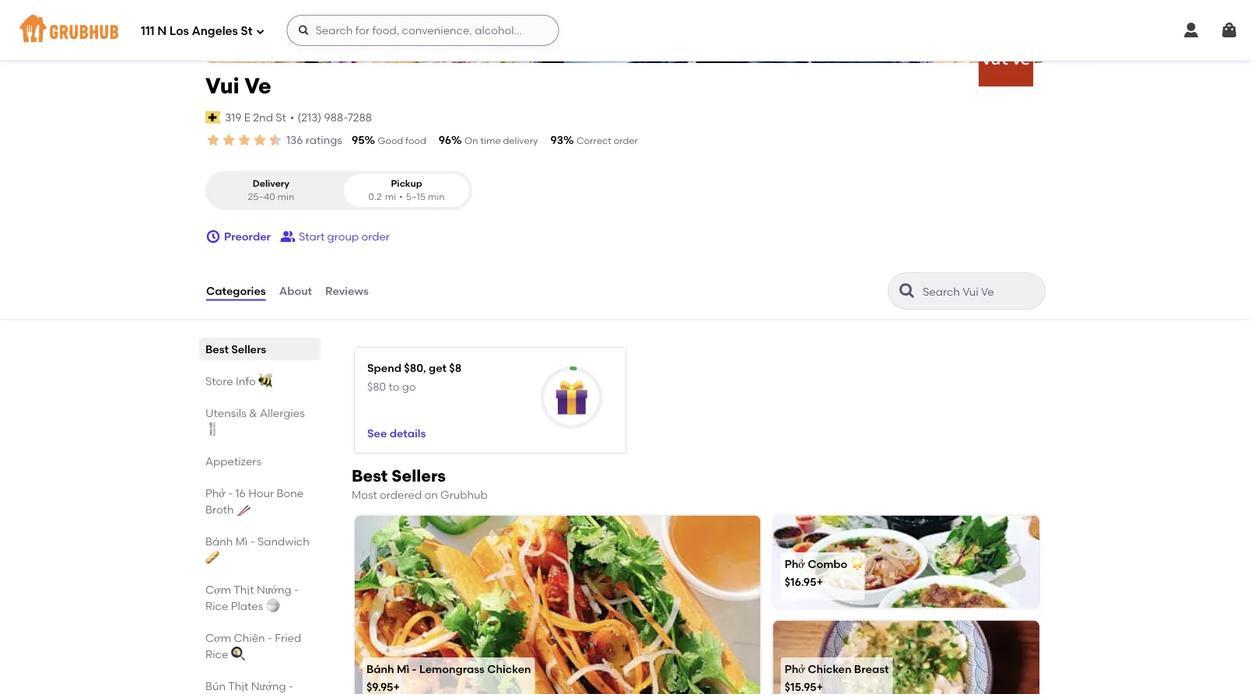 Task type: locate. For each thing, give the bounding box(es) containing it.
thịt right bún
[[228, 680, 249, 693]]

$15.95
[[785, 681, 817, 694]]

0 vertical spatial thịt
[[234, 583, 254, 596]]

rice for cơm thịt nướng - rice plates 🍚
[[206, 599, 228, 613]]

- left 16
[[228, 487, 233, 500]]

about button
[[278, 263, 313, 319]]

0 vertical spatial bánh
[[206, 535, 233, 548]]

$80
[[367, 380, 386, 393]]

thịt inside cơm thịt nướng - rice plates 🍚
[[234, 583, 254, 596]]

1 horizontal spatial bánh
[[367, 662, 394, 676]]

store info 🐝 tab
[[206, 373, 314, 389]]

info
[[236, 374, 256, 388]]

bánh inside bánh mì - sandwich 🥖
[[206, 535, 233, 548]]

0 vertical spatial mì
[[236, 535, 248, 548]]

bánh up the 🥖
[[206, 535, 233, 548]]

1 vertical spatial mì
[[397, 662, 410, 676]]

phở inside phở - 16 hour bone broth 🥢
[[206, 487, 226, 500]]

+
[[817, 576, 823, 589], [394, 681, 400, 694], [817, 681, 824, 694]]

thịt inside bún thịt nướng -
[[228, 680, 249, 693]]

svg image
[[1221, 21, 1239, 40], [256, 27, 265, 36]]

0.2
[[369, 191, 382, 203]]

best for best sellers most ordered on grubhub
[[352, 466, 388, 486]]

order
[[614, 135, 638, 146], [362, 230, 390, 243]]

phở combo 🌟 $16.95 +
[[785, 557, 861, 589]]

vui ve
[[206, 73, 272, 99]]

on
[[465, 135, 478, 146]]

rice
[[206, 599, 228, 613], [206, 648, 228, 661]]

rice inside "cơm chiên - fried rice 🍳"
[[206, 648, 228, 661]]

- inside phở - 16 hour bone broth 🥢
[[228, 487, 233, 500]]

7288
[[348, 111, 372, 124]]

st right 2nd
[[276, 111, 286, 124]]

95
[[352, 133, 365, 147]]

93
[[551, 133, 564, 147]]

bánh inside bánh mì - lemongrass chicken $9.95 +
[[367, 662, 394, 676]]

111 n los angeles st
[[141, 24, 253, 38]]

min inside pickup 0.2 mi • 5–15 min
[[428, 191, 445, 203]]

phở chicken breast $15.95 +
[[785, 662, 889, 694]]

1 vertical spatial st
[[276, 111, 286, 124]]

0 vertical spatial cơm
[[206, 583, 231, 596]]

cơm up the 🍳
[[206, 631, 231, 645]]

988-
[[324, 111, 348, 124]]

rice left the 🍳
[[206, 648, 228, 661]]

1 horizontal spatial best
[[352, 466, 388, 486]]

• right mi
[[399, 191, 403, 203]]

phở - 16 hour bone broth 🥢
[[206, 487, 304, 516]]

chicken up $15.95
[[808, 662, 852, 676]]

nướng inside cơm thịt nướng - rice plates 🍚
[[257, 583, 292, 596]]

2 min from the left
[[428, 191, 445, 203]]

1 horizontal spatial sellers
[[392, 466, 446, 486]]

to
[[389, 380, 400, 393]]

0 vertical spatial •
[[290, 111, 295, 124]]

0 vertical spatial rice
[[206, 599, 228, 613]]

1 vertical spatial order
[[362, 230, 390, 243]]

best up store
[[206, 343, 229, 356]]

categories button
[[206, 263, 267, 319]]

2 rice from the top
[[206, 648, 228, 661]]

min right 5–15
[[428, 191, 445, 203]]

vui
[[206, 73, 240, 99]]

st right "angeles"
[[241, 24, 253, 38]]

1 vertical spatial •
[[399, 191, 403, 203]]

cơm thịt nướng - rice plates 🍚
[[206, 583, 299, 613]]

1 cơm from the top
[[206, 583, 231, 596]]

nướng down cơm chiên - fried rice 🍳 tab
[[251, 680, 286, 693]]

broth
[[206, 503, 234, 516]]

order right group
[[362, 230, 390, 243]]

2 chicken from the left
[[808, 662, 852, 676]]

0 horizontal spatial svg image
[[256, 27, 265, 36]]

0 vertical spatial phở
[[206, 487, 226, 500]]

25–40
[[248, 191, 275, 203]]

cơm inside cơm thịt nướng - rice plates 🍚
[[206, 583, 231, 596]]

min down delivery
[[277, 191, 294, 203]]

star icon image
[[206, 132, 221, 148], [221, 132, 237, 148], [237, 132, 252, 148], [252, 132, 268, 148], [268, 132, 283, 148], [268, 132, 283, 148]]

store info 🐝
[[206, 374, 269, 388]]

$9.95
[[367, 681, 394, 694]]

details
[[390, 427, 426, 440]]

0 vertical spatial sellers
[[231, 343, 266, 356]]

sellers up info
[[231, 343, 266, 356]]

mì
[[236, 535, 248, 548], [397, 662, 410, 676]]

0 horizontal spatial chicken
[[487, 662, 531, 676]]

•
[[290, 111, 295, 124], [399, 191, 403, 203]]

phở inside phở combo 🌟 $16.95 +
[[785, 557, 806, 570]]

correct
[[577, 135, 612, 146]]

reward icon image
[[555, 381, 589, 415]]

sellers inside tab
[[231, 343, 266, 356]]

+ inside phở chicken breast $15.95 +
[[817, 681, 824, 694]]

phở
[[206, 487, 226, 500], [785, 557, 806, 570], [785, 662, 806, 676]]

phở - 16 hour bone broth 🥢 tab
[[206, 485, 314, 518]]

nướng inside bún thịt nướng -
[[251, 680, 286, 693]]

2 vertical spatial phở
[[785, 662, 806, 676]]

319
[[225, 111, 242, 124]]

cơm inside "cơm chiên - fried rice 🍳"
[[206, 631, 231, 645]]

rice left the plates
[[206, 599, 228, 613]]

Search Vui Ve search field
[[922, 284, 1041, 299]]

0 vertical spatial best
[[206, 343, 229, 356]]

e
[[244, 111, 251, 124]]

0 horizontal spatial st
[[241, 24, 253, 38]]

min inside delivery 25–40 min
[[277, 191, 294, 203]]

1 vertical spatial bánh
[[367, 662, 394, 676]]

+ for $16.95
[[817, 576, 823, 589]]

- inside bánh mì - sandwich 🥖
[[250, 535, 255, 548]]

pickup
[[391, 178, 422, 189]]

1 vertical spatial thịt
[[228, 680, 249, 693]]

phở up the broth
[[206, 487, 226, 500]]

bánh up $9.95
[[367, 662, 394, 676]]

time
[[481, 135, 501, 146]]

categories
[[206, 284, 266, 298]]

best inside best sellers most ordered on grubhub
[[352, 466, 388, 486]]

1 vertical spatial phở
[[785, 557, 806, 570]]

svg image
[[1182, 21, 1201, 40], [298, 24, 310, 37], [206, 229, 221, 244]]

$8
[[449, 361, 462, 374]]

- left lemongrass
[[412, 662, 417, 676]]

phở for phở combo 🌟 $16.95 +
[[785, 557, 806, 570]]

1 horizontal spatial st
[[276, 111, 286, 124]]

sellers
[[231, 343, 266, 356], [392, 466, 446, 486]]

1 rice from the top
[[206, 599, 228, 613]]

0 horizontal spatial •
[[290, 111, 295, 124]]

- left fried
[[268, 631, 272, 645]]

nướng
[[257, 583, 292, 596], [251, 680, 286, 693]]

0 vertical spatial order
[[614, 135, 638, 146]]

1 horizontal spatial mì
[[397, 662, 410, 676]]

chicken
[[487, 662, 531, 676], [808, 662, 852, 676]]

Search for food, convenience, alcohol... search field
[[287, 15, 559, 46]]

🌟
[[851, 557, 861, 570]]

phở up $15.95
[[785, 662, 806, 676]]

order inside button
[[362, 230, 390, 243]]

cơm chiên - fried rice 🍳
[[206, 631, 301, 661]]

&
[[249, 406, 257, 420]]

phở for phở chicken breast $15.95 +
[[785, 662, 806, 676]]

bún
[[206, 680, 226, 693]]

1 vertical spatial rice
[[206, 648, 228, 661]]

0 horizontal spatial min
[[277, 191, 294, 203]]

nướng for bún thịt nướng -
[[251, 680, 286, 693]]

mì down 🥢
[[236, 535, 248, 548]]

0 horizontal spatial sellers
[[231, 343, 266, 356]]

order right correct
[[614, 135, 638, 146]]

min
[[277, 191, 294, 203], [428, 191, 445, 203]]

1 vertical spatial cơm
[[206, 631, 231, 645]]

combo
[[808, 557, 848, 570]]

0 vertical spatial st
[[241, 24, 253, 38]]

0 horizontal spatial bánh
[[206, 535, 233, 548]]

option group
[[206, 171, 473, 210]]

thịt up the plates
[[234, 583, 254, 596]]

-
[[228, 487, 233, 500], [250, 535, 255, 548], [294, 583, 299, 596], [268, 631, 272, 645], [412, 662, 417, 676], [289, 680, 293, 693]]

delivery 25–40 min
[[248, 178, 294, 203]]

• left "(213)"
[[290, 111, 295, 124]]

main navigation navigation
[[0, 0, 1252, 61]]

sellers for best sellers most ordered on grubhub
[[392, 466, 446, 486]]

+ for $15.95
[[817, 681, 824, 694]]

rice inside cơm thịt nướng - rice plates 🍚
[[206, 599, 228, 613]]

best inside tab
[[206, 343, 229, 356]]

2 cơm from the top
[[206, 631, 231, 645]]

cơm down the 🥖
[[206, 583, 231, 596]]

- down fried
[[289, 680, 293, 693]]

0 horizontal spatial best
[[206, 343, 229, 356]]

1 horizontal spatial •
[[399, 191, 403, 203]]

0 horizontal spatial order
[[362, 230, 390, 243]]

mì inside bánh mì - lemongrass chicken $9.95 +
[[397, 662, 410, 676]]

delivery
[[253, 178, 290, 189]]

best up the most
[[352, 466, 388, 486]]

bánh mì - lemongrass chicken $9.95 +
[[367, 662, 531, 694]]

reviews
[[325, 284, 369, 298]]

st
[[241, 24, 253, 38], [276, 111, 286, 124]]

1 vertical spatial best
[[352, 466, 388, 486]]

store
[[206, 374, 233, 388]]

good food
[[378, 135, 426, 146]]

phở for phở - 16 hour bone broth 🥢
[[206, 487, 226, 500]]

- left the sandwich
[[250, 535, 255, 548]]

1 min from the left
[[277, 191, 294, 203]]

start group order button
[[280, 223, 390, 251]]

1 horizontal spatial order
[[614, 135, 638, 146]]

0 vertical spatial nướng
[[257, 583, 292, 596]]

sellers inside best sellers most ordered on grubhub
[[392, 466, 446, 486]]

phở up $16.95
[[785, 557, 806, 570]]

chicken inside bánh mì - lemongrass chicken $9.95 +
[[487, 662, 531, 676]]

vui ve logo image
[[979, 32, 1034, 86]]

mì left lemongrass
[[397, 662, 410, 676]]

sellers up on at the left bottom of the page
[[392, 466, 446, 486]]

thịt for bún
[[228, 680, 249, 693]]

1 vertical spatial nướng
[[251, 680, 286, 693]]

utensils & allergies 🍴
[[206, 406, 305, 436]]

- up fried
[[294, 583, 299, 596]]

🐝
[[258, 374, 269, 388]]

best
[[206, 343, 229, 356], [352, 466, 388, 486]]

0 horizontal spatial svg image
[[206, 229, 221, 244]]

nướng up 🍚
[[257, 583, 292, 596]]

1 vertical spatial sellers
[[392, 466, 446, 486]]

+ inside phở combo 🌟 $16.95 +
[[817, 576, 823, 589]]

on
[[425, 489, 438, 502]]

chicken right lemongrass
[[487, 662, 531, 676]]

mì inside bánh mì - sandwich 🥖
[[236, 535, 248, 548]]

1 horizontal spatial min
[[428, 191, 445, 203]]

breast
[[855, 662, 889, 676]]

phở inside phở chicken breast $15.95 +
[[785, 662, 806, 676]]

- inside bún thịt nướng -
[[289, 680, 293, 693]]

1 horizontal spatial chicken
[[808, 662, 852, 676]]

1 chicken from the left
[[487, 662, 531, 676]]

st inside button
[[276, 111, 286, 124]]

0 horizontal spatial mì
[[236, 535, 248, 548]]

see
[[367, 427, 387, 440]]

1 horizontal spatial svg image
[[1221, 21, 1239, 40]]



Task type: vqa. For each thing, say whether or not it's contained in the screenshot.
smashburger icon
no



Task type: describe. For each thing, give the bounding box(es) containing it.
best for best sellers
[[206, 343, 229, 356]]

rice for cơm chiên - fried rice 🍳
[[206, 648, 228, 661]]

utensils & allergies 🍴 tab
[[206, 405, 314, 438]]

mi
[[385, 191, 396, 203]]

- inside cơm thịt nướng - rice plates 🍚
[[294, 583, 299, 596]]

cơm for cơm chiên - fried rice 🍳
[[206, 631, 231, 645]]

(213) 988-7288 button
[[298, 110, 372, 125]]

• (213) 988-7288
[[290, 111, 372, 124]]

chicken inside phở chicken breast $15.95 +
[[808, 662, 852, 676]]

plates
[[231, 599, 263, 613]]

thịt for cơm
[[234, 583, 254, 596]]

appetizers
[[206, 455, 262, 468]]

bánh mì - sandwich 🥖 tab
[[206, 533, 314, 566]]

ve
[[245, 73, 272, 99]]

mì for lemongrass
[[397, 662, 410, 676]]

good
[[378, 135, 403, 146]]

cơm chiên - fried rice 🍳 tab
[[206, 630, 314, 663]]

n
[[157, 24, 167, 38]]

bánh mì - sandwich 🥖
[[206, 535, 310, 564]]

bún thịt nướng -
[[206, 680, 303, 694]]

start
[[299, 230, 325, 243]]

best sellers most ordered on grubhub
[[352, 466, 488, 502]]

16
[[236, 487, 246, 500]]

sellers for best sellers
[[231, 343, 266, 356]]

los
[[170, 24, 189, 38]]

group
[[327, 230, 359, 243]]

appetizers tab
[[206, 453, 314, 469]]

• inside pickup 0.2 mi • 5–15 min
[[399, 191, 403, 203]]

bún thịt nướng - tab
[[206, 678, 314, 694]]

option group containing delivery 25–40 min
[[206, 171, 473, 210]]

1 horizontal spatial svg image
[[298, 24, 310, 37]]

🥢
[[237, 503, 247, 516]]

get
[[429, 361, 447, 374]]

319 e 2nd st button
[[224, 109, 287, 126]]

$16.95
[[785, 576, 817, 589]]

sandwich
[[258, 535, 310, 548]]

cơm thịt nướng - rice plates 🍚 tab
[[206, 582, 314, 614]]

bánh for bánh mì - sandwich 🥖
[[206, 535, 233, 548]]

preorder button
[[206, 223, 271, 251]]

subscription pass image
[[206, 111, 221, 124]]

go
[[402, 380, 416, 393]]

- inside "cơm chiên - fried rice 🍳"
[[268, 631, 272, 645]]

bánh for bánh mì - lemongrass chicken $9.95 +
[[367, 662, 394, 676]]

mì for sandwich
[[236, 535, 248, 548]]

hour
[[248, 487, 274, 500]]

cơm for cơm thịt nướng - rice plates 🍚
[[206, 583, 231, 596]]

(213)
[[298, 111, 322, 124]]

reviews button
[[325, 263, 370, 319]]

angeles
[[192, 24, 238, 38]]

5–15
[[406, 191, 426, 203]]

136 ratings
[[286, 133, 342, 147]]

🍚
[[266, 599, 277, 613]]

search icon image
[[898, 282, 917, 301]]

chiên
[[234, 631, 265, 645]]

allergies
[[260, 406, 305, 420]]

+ inside bánh mì - lemongrass chicken $9.95 +
[[394, 681, 400, 694]]

111
[[141, 24, 155, 38]]

preorder
[[224, 230, 271, 243]]

🍳
[[231, 648, 242, 661]]

$80,
[[404, 361, 426, 374]]

see details button
[[367, 419, 426, 447]]

st inside main navigation navigation
[[241, 24, 253, 38]]

on time delivery
[[465, 135, 538, 146]]

2nd
[[253, 111, 273, 124]]

svg image inside preorder button
[[206, 229, 221, 244]]

best sellers tab
[[206, 341, 314, 357]]

start group order
[[299, 230, 390, 243]]

about
[[279, 284, 312, 298]]

nướng for cơm thịt nướng - rice plates 🍚
[[257, 583, 292, 596]]

spend $80, get $8 $80 to go
[[367, 361, 462, 393]]

🍴
[[206, 423, 216, 436]]

fried
[[275, 631, 301, 645]]

96
[[439, 133, 452, 147]]

pickup 0.2 mi • 5–15 min
[[369, 178, 445, 203]]

319 e 2nd st
[[225, 111, 286, 124]]

2 horizontal spatial svg image
[[1182, 21, 1201, 40]]

spend
[[367, 361, 402, 374]]

lemongrass
[[419, 662, 485, 676]]

grubhub
[[441, 489, 488, 502]]

ordered
[[380, 489, 422, 502]]

most
[[352, 489, 377, 502]]

ratings
[[306, 133, 342, 147]]

- inside bánh mì - lemongrass chicken $9.95 +
[[412, 662, 417, 676]]

food
[[406, 135, 426, 146]]

people icon image
[[280, 229, 296, 244]]

best sellers
[[206, 343, 266, 356]]

delivery
[[503, 135, 538, 146]]

bone
[[277, 487, 304, 500]]

utensils
[[206, 406, 247, 420]]

see details
[[367, 427, 426, 440]]



